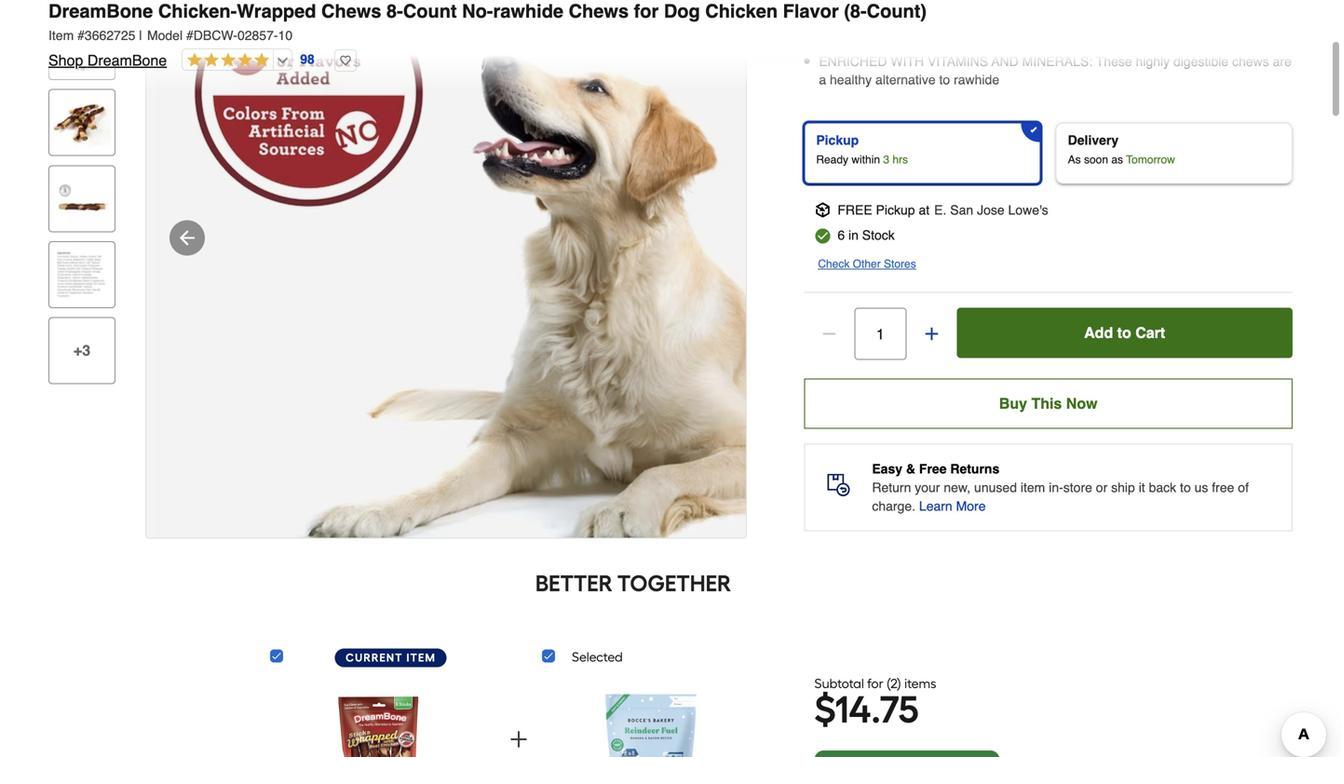 Task type: describe. For each thing, give the bounding box(es) containing it.
0 horizontal spatial with
[[972, 36, 996, 51]]

1 horizontal spatial a
[[999, 36, 1006, 51]]

enriched
[[819, 54, 887, 69]]

pickup inside pickup ready within 3 hrs
[[817, 133, 859, 148]]

arrow left image
[[176, 227, 198, 249]]

stock
[[863, 228, 895, 243]]

|
[[139, 28, 143, 43]]

for inside subtotal for ( 2 ) items $ 14 .75
[[868, 676, 884, 692]]

more
[[957, 499, 986, 514]]

and
[[992, 54, 1019, 69]]

6
[[838, 228, 845, 243]]

dogs
[[925, 54, 953, 69]]

healthy
[[830, 72, 872, 87]]

chews
[[1233, 54, 1270, 69]]

.75
[[871, 688, 919, 732]]

charge.
[[872, 499, 916, 514]]

taste
[[893, 54, 922, 69]]

1 horizontal spatial with
[[1065, 17, 1088, 32]]

delivery
[[1068, 133, 1119, 148]]

jose
[[977, 203, 1005, 218]]

returns
[[951, 462, 1000, 477]]

at
[[919, 203, 930, 218]]

0 vertical spatial chicken
[[1117, 17, 1162, 32]]

and
[[1165, 17, 1187, 32]]

wrapped
[[919, 36, 969, 51]]

dreambone  #dbcw-02857-10 - thumbnail5 image
[[53, 246, 111, 304]]

learn more
[[920, 499, 986, 514]]

+3
[[73, 342, 90, 359]]

are
[[1273, 54, 1292, 69]]

unused
[[975, 480, 1017, 495]]

made
[[1029, 17, 1062, 32]]

lowe's
[[1009, 203, 1049, 218]]

wrapped
[[819, 17, 885, 32]]

2 # from the left
[[186, 28, 194, 43]]

of
[[1239, 480, 1249, 495]]

check circle filled image
[[816, 229, 830, 244]]

pickup image
[[816, 203, 830, 218]]

2 horizontal spatial a
[[1257, 36, 1265, 51]]

model
[[147, 28, 183, 43]]

item
[[407, 651, 436, 665]]

Stepper number input field with increment and decrement buttons number field
[[855, 308, 907, 360]]

hrs
[[893, 153, 908, 166]]

plus image
[[923, 325, 941, 343]]

&
[[907, 462, 916, 477]]

bocce's bakery all-natural bacon snacks for dogs - wheat-free, real ingredients - made in usa image
[[585, 677, 718, 758]]

as
[[1112, 153, 1124, 166]]

free
[[838, 203, 873, 218]]

as
[[1068, 153, 1081, 166]]

soon
[[1085, 153, 1109, 166]]

dreambone  #dbcw-02857-10 - thumbnail3 image
[[53, 94, 111, 152]]

buy this now button
[[804, 379, 1293, 429]]

better
[[536, 570, 613, 597]]

a inside enriched with vitamins and minerals: these highly digestible chews are a healthy alternative to rawhide
[[819, 72, 827, 87]]

now
[[1067, 395, 1098, 412]]

new,
[[944, 480, 971, 495]]

pickup ready within 3 hrs
[[817, 133, 908, 166]]

1 vertical spatial chicken
[[1073, 36, 1117, 51]]

shop
[[48, 52, 83, 69]]

dreambone inside dreambone chicken-wrapped chews 8-count no-rawhide chews for dog chicken flavor (8-count) item # 3662725 | model # dbcw-02857-10
[[48, 0, 153, 22]]

learn more link
[[920, 497, 986, 516]]

us
[[1195, 480, 1209, 495]]

wrapped with real chicken: made with real chicken and wholesome vegetables, then wrapped with a delectable chicken layer on the outside for a scrumptious taste dogs love
[[819, 17, 1265, 69]]

98
[[300, 52, 315, 67]]

8-
[[387, 0, 403, 22]]

dreambone  #dbcw-02857-10 - 8 image
[[146, 0, 746, 538]]

for inside wrapped with real chicken: made with real chicken and wholesome vegetables, then wrapped with a delectable chicken layer on the outside for a scrumptious taste dogs love
[[1238, 36, 1254, 51]]

cart
[[1136, 324, 1166, 342]]

store
[[1064, 480, 1093, 495]]

1 chews from the left
[[321, 0, 382, 22]]

this
[[1032, 395, 1062, 412]]

ready
[[817, 153, 849, 166]]

to inside button
[[1118, 324, 1132, 342]]

in-
[[1049, 480, 1064, 495]]

to inside enriched with vitamins and minerals: these highly digestible chews are a healthy alternative to rawhide
[[940, 72, 951, 87]]

title image
[[53, 18, 111, 76]]

tomorrow
[[1127, 153, 1176, 166]]

other
[[853, 258, 881, 271]]

current item
[[346, 651, 436, 665]]

1 vertical spatial dreambone
[[87, 52, 167, 69]]

rawhide inside enriched with vitamins and minerals: these highly digestible chews are a healthy alternative to rawhide
[[954, 72, 1000, 87]]

digestible
[[1174, 54, 1229, 69]]

item
[[48, 28, 74, 43]]

)
[[898, 676, 902, 692]]

selected
[[572, 649, 623, 665]]

dreambone  #dbcw-02857-10 - thumbnail4 image
[[53, 170, 111, 228]]

$
[[815, 688, 835, 732]]

then
[[890, 36, 915, 51]]

current
[[346, 651, 403, 665]]



Task type: locate. For each thing, give the bounding box(es) containing it.
learn
[[920, 499, 953, 514]]

1 vertical spatial with
[[891, 54, 924, 69]]

these
[[1097, 54, 1133, 69]]

2 vertical spatial for
[[868, 676, 884, 692]]

love
[[957, 54, 981, 69]]

with left "real"
[[1065, 17, 1088, 32]]

1 vertical spatial with
[[972, 36, 996, 51]]

0 horizontal spatial pickup
[[817, 133, 859, 148]]

02857-
[[238, 28, 278, 43]]

option group containing pickup
[[797, 115, 1301, 192]]

0 horizontal spatial #
[[77, 28, 85, 43]]

easy
[[872, 462, 903, 477]]

3
[[884, 153, 890, 166]]

0 vertical spatial with
[[889, 17, 922, 32]]

chicken-
[[158, 0, 237, 22]]

to
[[940, 72, 951, 87], [1118, 324, 1132, 342], [1181, 480, 1191, 495]]

1 horizontal spatial pickup
[[876, 203, 916, 218]]

2 horizontal spatial for
[[1238, 36, 1254, 51]]

2
[[891, 676, 898, 692]]

a up chews
[[1257, 36, 1265, 51]]

item
[[1021, 480, 1046, 495]]

in
[[849, 228, 859, 243]]

to inside the easy & free returns return your new, unused item in-store or ship it back to us free of charge.
[[1181, 480, 1191, 495]]

free
[[1212, 480, 1235, 495]]

item number 3 6 6 2 7 2 5 and model number d b c w - 0 2 8 5 7 - 1 0 element
[[48, 26, 1293, 45]]

your
[[915, 480, 941, 495]]

0 vertical spatial rawhide
[[493, 0, 564, 22]]

0 vertical spatial with
[[1065, 17, 1088, 32]]

buy
[[1000, 395, 1028, 412]]

1 horizontal spatial to
[[1118, 324, 1132, 342]]

1 horizontal spatial rawhide
[[954, 72, 1000, 87]]

0 horizontal spatial chews
[[321, 0, 382, 22]]

a
[[999, 36, 1006, 51], [1257, 36, 1265, 51], [819, 72, 827, 87]]

alternative
[[876, 72, 936, 87]]

1 vertical spatial for
[[1238, 36, 1254, 51]]

with for wrapped
[[889, 17, 922, 32]]

return
[[872, 480, 912, 495]]

1 # from the left
[[77, 28, 85, 43]]

e.
[[935, 203, 947, 218]]

2 chews from the left
[[569, 0, 629, 22]]

check other stores button
[[818, 255, 917, 274]]

check
[[818, 258, 850, 271]]

stores
[[884, 258, 917, 271]]

with inside wrapped with real chicken: made with real chicken and wholesome vegetables, then wrapped with a delectable chicken layer on the outside for a scrumptious taste dogs love
[[889, 17, 922, 32]]

1 vertical spatial pickup
[[876, 203, 916, 218]]

1 vertical spatial rawhide
[[954, 72, 1000, 87]]

6 in stock
[[838, 228, 895, 243]]

with inside enriched with vitamins and minerals: these highly digestible chews are a healthy alternative to rawhide
[[891, 54, 924, 69]]

0 vertical spatial dreambone
[[48, 0, 153, 22]]

option group
[[797, 115, 1301, 192]]

add
[[1085, 324, 1114, 342]]

for up chews
[[1238, 36, 1254, 51]]

2 vertical spatial to
[[1181, 480, 1191, 495]]

count
[[403, 0, 457, 22]]

with down chicken:
[[972, 36, 996, 51]]

chicken:
[[963, 17, 1025, 32]]

with
[[1065, 17, 1088, 32], [972, 36, 996, 51]]

dbcw-
[[194, 28, 238, 43]]

(8-
[[844, 0, 867, 22]]

minerals:
[[1023, 54, 1093, 69]]

to left us
[[1181, 480, 1191, 495]]

dog
[[664, 0, 700, 22]]

10
[[278, 28, 293, 43]]

1 horizontal spatial for
[[868, 676, 884, 692]]

enriched with vitamins and minerals: these highly digestible chews are a healthy alternative to rawhide
[[819, 54, 1292, 87]]

2 horizontal spatial to
[[1181, 480, 1191, 495]]

together
[[618, 570, 731, 597]]

chews
[[321, 0, 382, 22], [569, 0, 629, 22]]

# right the model
[[186, 28, 194, 43]]

plus image
[[508, 729, 530, 751]]

pickup up ready in the right top of the page
[[817, 133, 859, 148]]

count)
[[867, 0, 927, 22]]

subtotal for ( 2 ) items $ 14 .75
[[815, 676, 937, 732]]

back
[[1149, 480, 1177, 495]]

it
[[1139, 480, 1146, 495]]

minus image
[[820, 325, 839, 343]]

4.9 stars image
[[183, 52, 269, 69]]

(
[[887, 676, 891, 692]]

vitamins
[[928, 54, 989, 69]]

0 horizontal spatial for
[[634, 0, 659, 22]]

for up item number 3 6 6 2 7 2 5 and model number d b c w - 0 2 8 5 7 - 1 0 element
[[634, 0, 659, 22]]

chicken
[[706, 0, 778, 22]]

add to cart
[[1085, 324, 1166, 342]]

dreambone up 3662725
[[48, 0, 153, 22]]

# right item at the top
[[77, 28, 85, 43]]

dreambone
[[48, 0, 153, 22], [87, 52, 167, 69]]

chews up item number 3 6 6 2 7 2 5 and model number d b c w - 0 2 8 5 7 - 1 0 element
[[569, 0, 629, 22]]

wholesome
[[1191, 17, 1257, 32]]

0 vertical spatial pickup
[[817, 133, 859, 148]]

buy this now
[[1000, 395, 1098, 412]]

san
[[951, 203, 974, 218]]

0 vertical spatial to
[[940, 72, 951, 87]]

0 horizontal spatial a
[[819, 72, 827, 87]]

free
[[920, 462, 947, 477]]

chicken down "real"
[[1073, 36, 1117, 51]]

add to cart button
[[957, 308, 1293, 358]]

shop dreambone
[[48, 52, 167, 69]]

0 vertical spatial for
[[634, 0, 659, 22]]

or
[[1096, 480, 1108, 495]]

delivery as soon as tomorrow
[[1068, 133, 1176, 166]]

ship
[[1112, 480, 1136, 495]]

real
[[1092, 17, 1114, 32]]

better together heading
[[48, 569, 1219, 599]]

for inside dreambone chicken-wrapped chews 8-count no-rawhide chews for dog chicken flavor (8-count) item # 3662725 | model # dbcw-02857-10
[[634, 0, 659, 22]]

dreambone chicken-wrapped chews 8-count no-rawhide chews for dog chicken flavor (8-count) item # 3662725 | model # dbcw-02857-10
[[48, 0, 927, 43]]

within
[[852, 153, 881, 166]]

rawhide inside dreambone chicken-wrapped chews 8-count no-rawhide chews for dog chicken flavor (8-count) item # 3662725 | model # dbcw-02857-10
[[493, 0, 564, 22]]

for left (
[[868, 676, 884, 692]]

to right add
[[1118, 324, 1132, 342]]

the
[[1171, 36, 1189, 51]]

1 horizontal spatial #
[[186, 28, 194, 43]]

delectable
[[1010, 36, 1069, 51]]

with for enriched
[[891, 54, 924, 69]]

check other stores
[[818, 258, 917, 271]]

1 horizontal spatial chews
[[569, 0, 629, 22]]

no-
[[462, 0, 493, 22]]

0 horizontal spatial rawhide
[[493, 0, 564, 22]]

to down dogs
[[940, 72, 951, 87]]

dreambone chicken-wrapped chews 8-count no-rawhide chews for dog chicken flavor (8-count) image
[[313, 677, 445, 758]]

3662725
[[85, 28, 135, 43]]

0 horizontal spatial to
[[940, 72, 951, 87]]

chews left 8-
[[321, 0, 382, 22]]

with up the then
[[889, 17, 922, 32]]

chicken up 'layer'
[[1117, 17, 1162, 32]]

dreambone down |
[[87, 52, 167, 69]]

pickup left at
[[876, 203, 916, 218]]

scrumptious
[[819, 54, 890, 69]]

14
[[835, 688, 871, 732]]

heart outline image
[[334, 49, 357, 72]]

easy & free returns return your new, unused item in-store or ship it back to us free of charge.
[[872, 462, 1249, 514]]

1 vertical spatial to
[[1118, 324, 1132, 342]]

subtotal
[[815, 676, 864, 692]]

free pickup at e. san jose lowe's
[[838, 203, 1049, 218]]

with up "alternative" on the right top of page
[[891, 54, 924, 69]]

chicken
[[1117, 17, 1162, 32], [1073, 36, 1117, 51]]

vegetables,
[[819, 36, 886, 51]]

#
[[77, 28, 85, 43], [186, 28, 194, 43]]

a up and on the top of page
[[999, 36, 1006, 51]]

a left healthy
[[819, 72, 827, 87]]

on
[[1153, 36, 1167, 51]]

real
[[926, 17, 960, 32]]



Task type: vqa. For each thing, say whether or not it's contained in the screenshot.
3-
no



